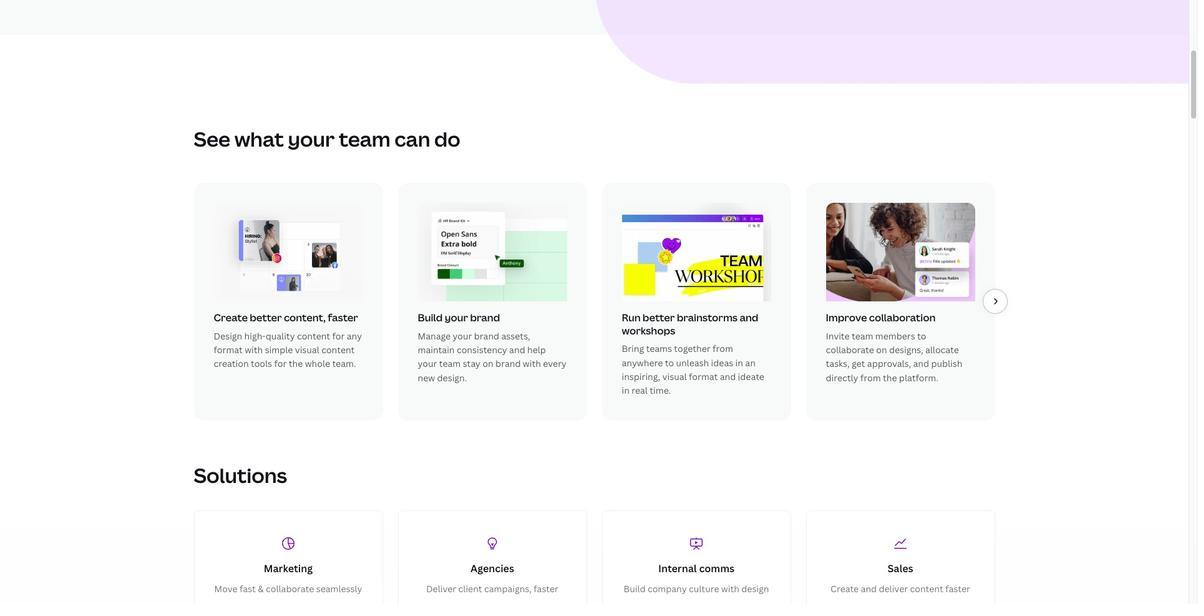 Task type: describe. For each thing, give the bounding box(es) containing it.
1 vertical spatial for
[[274, 358, 287, 370]]

culture
[[689, 583, 720, 595]]

company
[[648, 583, 687, 595]]

design.
[[437, 372, 467, 384]]

0 vertical spatial brand
[[470, 311, 500, 325]]

format inside run better brainstorms and workshops bring teams together from anywhere to unleash ideas in an inspiring, visual format and ideate in real time.
[[689, 371, 718, 383]]

faster for campaigns,
[[534, 583, 559, 595]]

approvals,
[[868, 358, 912, 370]]

marketing
[[264, 562, 313, 576]]

visual inside run better brainstorms and workshops bring teams together from anywhere to unleash ideas in an inspiring, visual format and ideate in real time.
[[663, 371, 687, 383]]

internal comms
[[659, 562, 735, 576]]

build for your
[[418, 311, 443, 325]]

from inside "improve collaboration invite team members to collaborate on designs,  allocate tasks, get approvals, and publish directly from the platform."
[[861, 372, 881, 384]]

publish
[[932, 358, 963, 370]]

fast
[[240, 583, 256, 595]]

an
[[746, 357, 756, 369]]

whole
[[305, 358, 330, 370]]

improve collaboration invite team members to collaborate on designs,  allocate tasks, get approvals, and publish directly from the platform.
[[826, 311, 963, 384]]

and right brainstorms
[[740, 311, 759, 325]]

better for run
[[643, 311, 675, 325]]

internal
[[659, 562, 697, 576]]

quality
[[266, 330, 295, 342]]

members
[[876, 330, 916, 342]]

bring
[[622, 343, 644, 355]]

any
[[347, 330, 362, 342]]

with inside build your brand manage your brand assets, maintain consistency and help your team stay on brand with every new design.
[[523, 358, 541, 370]]

new
[[418, 372, 435, 384]]

move fast & collaborate seamlessly
[[215, 583, 362, 595]]

1 vertical spatial brand
[[474, 330, 500, 342]]

directly
[[826, 372, 859, 384]]

1 horizontal spatial in
[[736, 357, 744, 369]]

visual inside create better content, faster design high-quality content for any format with simple visual content creation tools for the whole team.
[[295, 344, 320, 356]]

your up new
[[418, 358, 437, 370]]

workshops
[[622, 324, 676, 338]]

get
[[852, 358, 866, 370]]

create and deliver content faster
[[831, 583, 971, 595]]

create for better
[[214, 311, 248, 325]]

better for create
[[250, 311, 282, 325]]

invite
[[826, 330, 850, 342]]

ideate
[[738, 371, 765, 383]]

run better brainstorms and workshops bring teams together from anywhere to unleash ideas in an inspiring, visual format and ideate in real time.
[[622, 311, 765, 397]]

and inside build your brand manage your brand assets, maintain consistency and help your team stay on brand with every new design.
[[510, 344, 526, 356]]

and down ideas
[[720, 371, 736, 383]]

your right what
[[288, 126, 335, 153]]

high-
[[245, 330, 266, 342]]

your up manage
[[445, 311, 468, 325]]

stay
[[463, 358, 481, 370]]

ideas
[[712, 357, 734, 369]]

tasks,
[[826, 358, 850, 370]]

designs,
[[890, 344, 924, 356]]

manage
[[418, 330, 451, 342]]

improve
[[826, 311, 868, 325]]

anywhere
[[622, 357, 663, 369]]

2 vertical spatial brand
[[496, 358, 521, 370]]

2 horizontal spatial faster
[[946, 583, 971, 595]]

inspiring,
[[622, 371, 661, 383]]

do
[[435, 126, 461, 153]]

comms
[[700, 562, 735, 576]]

the inside create better content, faster design high-quality content for any format with simple visual content creation tools for the whole team.
[[289, 358, 303, 370]]

client
[[459, 583, 482, 595]]



Task type: locate. For each thing, give the bounding box(es) containing it.
your
[[288, 126, 335, 153], [445, 311, 468, 325], [453, 330, 472, 342], [418, 358, 437, 370]]

1 horizontal spatial create
[[831, 583, 859, 595]]

1 vertical spatial the
[[884, 372, 898, 384]]

better up high- on the left of page
[[250, 311, 282, 325]]

the inside "improve collaboration invite team members to collaborate on designs,  allocate tasks, get approvals, and publish directly from the platform."
[[884, 372, 898, 384]]

to up designs,
[[918, 330, 927, 342]]

create
[[214, 311, 248, 325], [831, 583, 859, 595]]

0 horizontal spatial the
[[289, 358, 303, 370]]

0 vertical spatial content
[[297, 330, 330, 342]]

from up ideas
[[713, 343, 734, 355]]

1 vertical spatial create
[[831, 583, 859, 595]]

1 vertical spatial to
[[665, 357, 674, 369]]

run
[[622, 311, 641, 325]]

create left deliver
[[831, 583, 859, 595]]

team inside "improve collaboration invite team members to collaborate on designs,  allocate tasks, get approvals, and publish directly from the platform."
[[852, 330, 874, 342]]

move
[[215, 583, 238, 595]]

in left an
[[736, 357, 744, 369]]

0 vertical spatial to
[[918, 330, 927, 342]]

sales
[[888, 562, 914, 576]]

with down comms
[[722, 583, 740, 595]]

1 horizontal spatial faster
[[534, 583, 559, 595]]

faster
[[328, 311, 358, 325], [534, 583, 559, 595], [946, 583, 971, 595]]

0 vertical spatial visual
[[295, 344, 320, 356]]

allocate
[[926, 344, 960, 356]]

every
[[543, 358, 567, 370]]

team
[[339, 126, 391, 153], [852, 330, 874, 342], [439, 358, 461, 370]]

from
[[713, 343, 734, 355], [861, 372, 881, 384]]

0 vertical spatial the
[[289, 358, 303, 370]]

see
[[194, 126, 230, 153]]

to inside run better brainstorms and workshops bring teams together from anywhere to unleash ideas in an inspiring, visual format and ideate in real time.
[[665, 357, 674, 369]]

your up consistency in the bottom left of the page
[[453, 330, 472, 342]]

0 horizontal spatial format
[[214, 344, 243, 356]]

maintain
[[418, 344, 455, 356]]

create up design at the left of the page
[[214, 311, 248, 325]]

and up 'platform.'
[[914, 358, 930, 370]]

0 vertical spatial for
[[333, 330, 345, 342]]

the left whole
[[289, 358, 303, 370]]

teams
[[647, 343, 672, 355]]

creation
[[214, 358, 249, 370]]

on inside build your brand manage your brand assets, maintain consistency and help your team stay on brand with every new design.
[[483, 358, 494, 370]]

2 vertical spatial team
[[439, 358, 461, 370]]

for
[[333, 330, 345, 342], [274, 358, 287, 370]]

to down "teams"
[[665, 357, 674, 369]]

1 vertical spatial on
[[483, 358, 494, 370]]

better inside create better content, faster design high-quality content for any format with simple visual content creation tools for the whole team.
[[250, 311, 282, 325]]

0 vertical spatial on
[[877, 344, 888, 356]]

platform.
[[900, 372, 939, 384]]

team up design.
[[439, 358, 461, 370]]

team inside build your brand manage your brand assets, maintain consistency and help your team stay on brand with every new design.
[[439, 358, 461, 370]]

2 horizontal spatial team
[[852, 330, 874, 342]]

faster for content,
[[328, 311, 358, 325]]

2 horizontal spatial with
[[722, 583, 740, 595]]

and inside "improve collaboration invite team members to collaborate on designs,  allocate tasks, get approvals, and publish directly from the platform."
[[914, 358, 930, 370]]

1 vertical spatial with
[[523, 358, 541, 370]]

1 vertical spatial build
[[624, 583, 646, 595]]

better inside run better brainstorms and workshops bring teams together from anywhere to unleash ideas in an inspiring, visual format and ideate in real time.
[[643, 311, 675, 325]]

with inside create better content, faster design high-quality content for any format with simple visual content creation tools for the whole team.
[[245, 344, 263, 356]]

1 vertical spatial from
[[861, 372, 881, 384]]

1 horizontal spatial from
[[861, 372, 881, 384]]

campaigns,
[[485, 583, 532, 595]]

together
[[675, 343, 711, 355]]

create for and
[[831, 583, 859, 595]]

from inside run better brainstorms and workshops bring teams together from anywhere to unleash ideas in an inspiring, visual format and ideate in real time.
[[713, 343, 734, 355]]

unleash
[[677, 357, 709, 369]]

team.
[[332, 358, 356, 370]]

for down simple
[[274, 358, 287, 370]]

real
[[632, 385, 648, 397]]

format down unleash
[[689, 371, 718, 383]]

on
[[877, 344, 888, 356], [483, 358, 494, 370]]

collaborate
[[826, 344, 875, 356], [266, 583, 314, 595]]

1 horizontal spatial collaborate
[[826, 344, 875, 356]]

create better content, faster design high-quality content for any format with simple visual content creation tools for the whole team.
[[214, 311, 362, 370]]

1 vertical spatial team
[[852, 330, 874, 342]]

0 horizontal spatial from
[[713, 343, 734, 355]]

0 horizontal spatial to
[[665, 357, 674, 369]]

0 vertical spatial collaborate
[[826, 344, 875, 356]]

design
[[742, 583, 770, 595]]

brand
[[470, 311, 500, 325], [474, 330, 500, 342], [496, 358, 521, 370]]

and left deliver
[[861, 583, 877, 595]]

0 horizontal spatial visual
[[295, 344, 320, 356]]

build up manage
[[418, 311, 443, 325]]

collaborate inside "improve collaboration invite team members to collaborate on designs,  allocate tasks, get approvals, and publish directly from the platform."
[[826, 344, 875, 356]]

solutions
[[194, 462, 287, 489]]

0 vertical spatial build
[[418, 311, 443, 325]]

the
[[289, 358, 303, 370], [884, 372, 898, 384]]

build your brand manage your brand assets, maintain consistency and help your team stay on brand with every new design.
[[418, 311, 567, 384]]

0 vertical spatial with
[[245, 344, 263, 356]]

format inside create better content, faster design high-quality content for any format with simple visual content creation tools for the whole team.
[[214, 344, 243, 356]]

1 horizontal spatial with
[[523, 358, 541, 370]]

see what your team can do
[[194, 126, 461, 153]]

collaboration
[[870, 311, 936, 325]]

can
[[395, 126, 431, 153]]

the down "approvals,"
[[884, 372, 898, 384]]

with
[[245, 344, 263, 356], [523, 358, 541, 370], [722, 583, 740, 595]]

2 better from the left
[[643, 311, 675, 325]]

0 vertical spatial create
[[214, 311, 248, 325]]

collaborate up get
[[826, 344, 875, 356]]

0 horizontal spatial with
[[245, 344, 263, 356]]

1 vertical spatial collaborate
[[266, 583, 314, 595]]

visual up time.
[[663, 371, 687, 383]]

0 horizontal spatial collaborate
[[266, 583, 314, 595]]

content down sales in the right bottom of the page
[[911, 583, 944, 595]]

tools
[[251, 358, 272, 370]]

content up team.
[[322, 344, 355, 356]]

create inside create better content, faster design high-quality content for any format with simple visual content creation tools for the whole team.
[[214, 311, 248, 325]]

1 horizontal spatial the
[[884, 372, 898, 384]]

brainstorms
[[677, 311, 738, 325]]

&
[[258, 583, 264, 595]]

format
[[214, 344, 243, 356], [689, 371, 718, 383]]

build left company
[[624, 583, 646, 595]]

0 horizontal spatial on
[[483, 358, 494, 370]]

1 horizontal spatial format
[[689, 371, 718, 383]]

build company culture with design
[[624, 583, 770, 595]]

0 vertical spatial in
[[736, 357, 744, 369]]

deliver client campaigns, faster
[[426, 583, 559, 595]]

what
[[235, 126, 284, 153]]

from down get
[[861, 372, 881, 384]]

1 vertical spatial content
[[322, 344, 355, 356]]

1 horizontal spatial on
[[877, 344, 888, 356]]

to inside "improve collaboration invite team members to collaborate on designs,  allocate tasks, get approvals, and publish directly from the platform."
[[918, 330, 927, 342]]

agencies
[[471, 562, 515, 576]]

faster inside create better content, faster design high-quality content for any format with simple visual content creation tools for the whole team.
[[328, 311, 358, 325]]

2 vertical spatial with
[[722, 583, 740, 595]]

to
[[918, 330, 927, 342], [665, 357, 674, 369]]

0 horizontal spatial create
[[214, 311, 248, 325]]

0 horizontal spatial in
[[622, 385, 630, 397]]

content down content,
[[297, 330, 330, 342]]

team left "can" on the left top of page
[[339, 126, 391, 153]]

build inside build your brand manage your brand assets, maintain consistency and help your team stay on brand with every new design.
[[418, 311, 443, 325]]

build
[[418, 311, 443, 325], [624, 583, 646, 595]]

1 horizontal spatial team
[[439, 358, 461, 370]]

build for company
[[624, 583, 646, 595]]

team down improve
[[852, 330, 874, 342]]

on up "approvals,"
[[877, 344, 888, 356]]

1 better from the left
[[250, 311, 282, 325]]

content
[[297, 330, 330, 342], [322, 344, 355, 356], [911, 583, 944, 595]]

content,
[[284, 311, 326, 325]]

time.
[[650, 385, 671, 397]]

1 horizontal spatial build
[[624, 583, 646, 595]]

1 vertical spatial in
[[622, 385, 630, 397]]

better right run
[[643, 311, 675, 325]]

and down assets,
[[510, 344, 526, 356]]

on inside "improve collaboration invite team members to collaborate on designs,  allocate tasks, get approvals, and publish directly from the platform."
[[877, 344, 888, 356]]

in left real
[[622, 385, 630, 397]]

team for members
[[852, 330, 874, 342]]

format down design at the left of the page
[[214, 344, 243, 356]]

0 horizontal spatial build
[[418, 311, 443, 325]]

0 vertical spatial format
[[214, 344, 243, 356]]

0 vertical spatial team
[[339, 126, 391, 153]]

1 horizontal spatial to
[[918, 330, 927, 342]]

and
[[740, 311, 759, 325], [510, 344, 526, 356], [914, 358, 930, 370], [720, 371, 736, 383], [861, 583, 877, 595]]

visual
[[295, 344, 320, 356], [663, 371, 687, 383]]

consistency
[[457, 344, 507, 356]]

0 horizontal spatial faster
[[328, 311, 358, 325]]

assets,
[[502, 330, 531, 342]]

1 vertical spatial visual
[[663, 371, 687, 383]]

0 horizontal spatial better
[[250, 311, 282, 325]]

seamlessly
[[316, 583, 362, 595]]

with down help
[[523, 358, 541, 370]]

for left any
[[333, 330, 345, 342]]

0 horizontal spatial for
[[274, 358, 287, 370]]

simple
[[265, 344, 293, 356]]

2 vertical spatial content
[[911, 583, 944, 595]]

1 horizontal spatial for
[[333, 330, 345, 342]]

0 horizontal spatial team
[[339, 126, 391, 153]]

0 vertical spatial from
[[713, 343, 734, 355]]

1 horizontal spatial visual
[[663, 371, 687, 383]]

deliver
[[426, 583, 457, 595]]

help
[[528, 344, 546, 356]]

in
[[736, 357, 744, 369], [622, 385, 630, 397]]

collaborate down marketing
[[266, 583, 314, 595]]

visual up whole
[[295, 344, 320, 356]]

design
[[214, 330, 242, 342]]

1 vertical spatial format
[[689, 371, 718, 383]]

1 horizontal spatial better
[[643, 311, 675, 325]]

with down high- on the left of page
[[245, 344, 263, 356]]

on down consistency in the bottom left of the page
[[483, 358, 494, 370]]

better
[[250, 311, 282, 325], [643, 311, 675, 325]]

deliver
[[880, 583, 909, 595]]

team for can
[[339, 126, 391, 153]]



Task type: vqa. For each thing, say whether or not it's contained in the screenshot.


